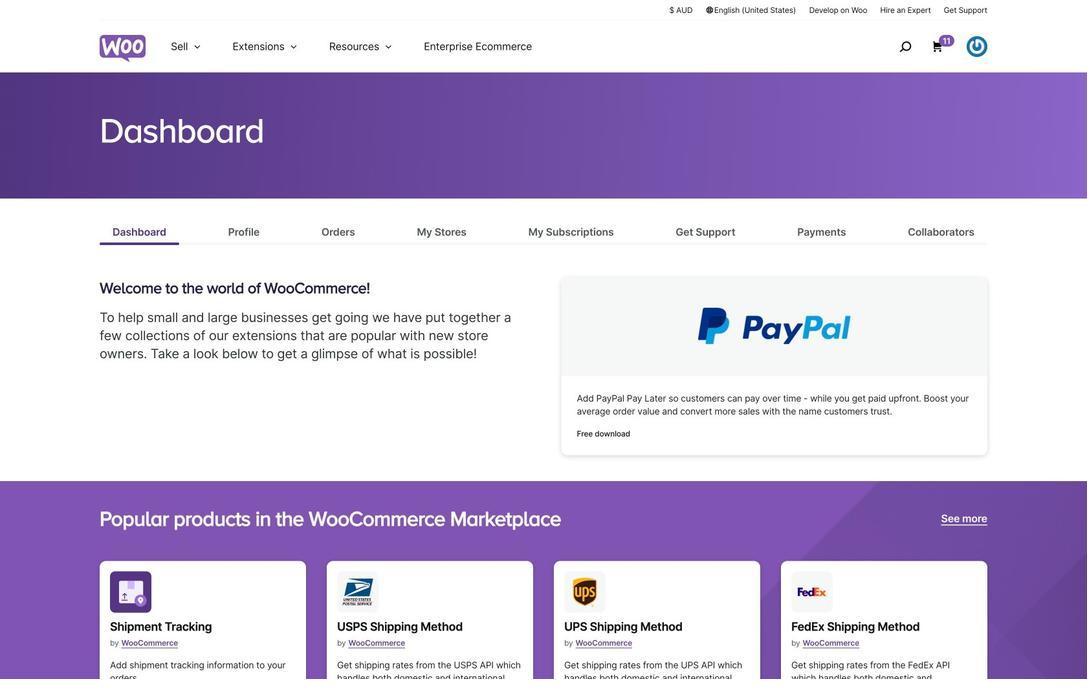 Task type: vqa. For each thing, say whether or not it's contained in the screenshot.
you inside TAX RATES VARY ACCORDING TO YOUR CUSTOMERS' LOCATIONS AND CAN BE COMPLEX. IF YOU HAVE ONLY ONE TAX NEXUS, WOOCOMMERCE TAX IS A GREAT CHOICE AND OFFERS AUTOMATED SALES TAX FOR A GROWING LIST OF COUNTRIES.
no



Task type: locate. For each thing, give the bounding box(es) containing it.
service navigation menu element
[[872, 26, 988, 68]]



Task type: describe. For each thing, give the bounding box(es) containing it.
open account menu image
[[967, 36, 988, 57]]

search image
[[895, 36, 916, 57]]



